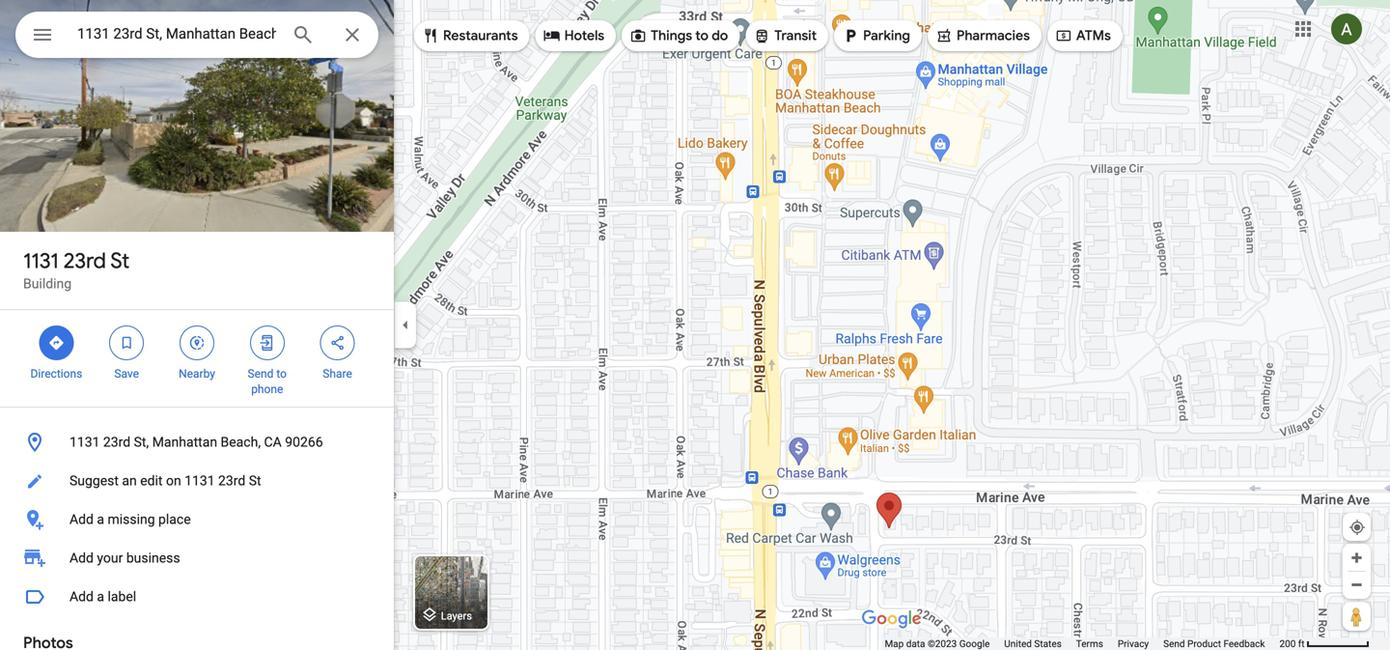 Task type: locate. For each thing, give the bounding box(es) containing it.
place
[[158, 511, 191, 527]]

add
[[70, 511, 94, 527], [70, 550, 94, 566], [70, 589, 94, 605]]

send up phone
[[248, 367, 274, 381]]

1 vertical spatial st
[[249, 473, 261, 489]]

1131
[[23, 247, 59, 274], [70, 434, 100, 450], [185, 473, 215, 489]]

st up 
[[110, 247, 130, 274]]

an
[[122, 473, 137, 489]]

product
[[1188, 638, 1222, 650]]

do
[[712, 27, 729, 44]]

collapse side panel image
[[395, 314, 416, 336]]

None field
[[77, 22, 276, 45]]

hotels
[[565, 27, 605, 44]]

send for send to phone
[[248, 367, 274, 381]]

1 vertical spatial to
[[277, 367, 287, 381]]

map data ©2023 google
[[885, 638, 990, 650]]

90266
[[285, 434, 323, 450]]

1131 23rd St, Manhattan Beach, CA 90266 field
[[15, 12, 379, 58]]

states
[[1035, 638, 1062, 650]]

1 horizontal spatial to
[[696, 27, 709, 44]]

1 vertical spatial send
[[1164, 638, 1186, 650]]

data
[[907, 638, 926, 650]]

 pharmacies
[[936, 25, 1031, 46]]

1 a from the top
[[97, 511, 104, 527]]

ca
[[264, 434, 282, 450]]

23rd
[[63, 247, 106, 274], [103, 434, 131, 450], [218, 473, 246, 489]]

actions for 1131 23rd st region
[[0, 310, 394, 407]]

2 horizontal spatial 1131
[[185, 473, 215, 489]]

ft
[[1299, 638, 1305, 650]]

building
[[23, 276, 72, 292]]

business
[[126, 550, 180, 566]]

0 vertical spatial a
[[97, 511, 104, 527]]

layers
[[441, 610, 472, 622]]

on
[[166, 473, 181, 489]]

a left 'label'
[[97, 589, 104, 605]]

1131 right on
[[185, 473, 215, 489]]

add left your
[[70, 550, 94, 566]]

suggest an edit on 1131 23rd st button
[[0, 462, 394, 500]]


[[936, 25, 953, 46]]

google
[[960, 638, 990, 650]]

2 add from the top
[[70, 550, 94, 566]]


[[1056, 25, 1073, 46]]

1 horizontal spatial 1131
[[70, 434, 100, 450]]

send for send product feedback
[[1164, 638, 1186, 650]]

 atms
[[1056, 25, 1112, 46]]

to inside send to phone
[[277, 367, 287, 381]]

0 vertical spatial 23rd
[[63, 247, 106, 274]]

phone
[[251, 383, 283, 396]]

2 vertical spatial 1131
[[185, 473, 215, 489]]

23rd down beach,
[[218, 473, 246, 489]]

to left do
[[696, 27, 709, 44]]

 transit
[[754, 25, 817, 46]]

send inside send to phone
[[248, 367, 274, 381]]

23rd left st,
[[103, 434, 131, 450]]

0 vertical spatial st
[[110, 247, 130, 274]]

1 vertical spatial 23rd
[[103, 434, 131, 450]]

 search field
[[15, 12, 379, 62]]

footer
[[885, 638, 1280, 650]]

send left product on the bottom
[[1164, 638, 1186, 650]]

things
[[651, 27, 693, 44]]

add for add a label
[[70, 589, 94, 605]]

add a label
[[70, 589, 136, 605]]

send product feedback button
[[1164, 638, 1266, 650]]

0 horizontal spatial send
[[248, 367, 274, 381]]

2 vertical spatial add
[[70, 589, 94, 605]]

united
[[1005, 638, 1033, 650]]

1131 23rd st, manhattan beach, ca 90266
[[70, 434, 323, 450]]

1131 up suggest
[[70, 434, 100, 450]]

0 vertical spatial add
[[70, 511, 94, 527]]

23rd inside 1131 23rd st, manhattan beach, ca 90266 "button"
[[103, 434, 131, 450]]

add a missing place
[[70, 511, 191, 527]]

0 vertical spatial send
[[248, 367, 274, 381]]

to up phone
[[277, 367, 287, 381]]

1131 for st,
[[70, 434, 100, 450]]

1131 inside 1131 23rd st building
[[23, 247, 59, 274]]

2 a from the top
[[97, 589, 104, 605]]

2 vertical spatial 23rd
[[218, 473, 246, 489]]

3 add from the top
[[70, 589, 94, 605]]

1 vertical spatial 1131
[[70, 434, 100, 450]]

feedback
[[1224, 638, 1266, 650]]

0 horizontal spatial 1131
[[23, 247, 59, 274]]

add down suggest
[[70, 511, 94, 527]]


[[118, 332, 135, 354]]

1 vertical spatial add
[[70, 550, 94, 566]]

1 add from the top
[[70, 511, 94, 527]]

23rd up building
[[63, 247, 106, 274]]

1131 up building
[[23, 247, 59, 274]]

send inside button
[[1164, 638, 1186, 650]]

st down beach,
[[249, 473, 261, 489]]

0 vertical spatial 1131
[[23, 247, 59, 274]]

restaurants
[[443, 27, 518, 44]]

none field inside 1131 23rd st, manhattan beach, ca 90266 field
[[77, 22, 276, 45]]

200 ft
[[1280, 638, 1305, 650]]

st inside 1131 23rd st building
[[110, 247, 130, 274]]

23rd for st,
[[103, 434, 131, 450]]

a
[[97, 511, 104, 527], [97, 589, 104, 605]]


[[48, 332, 65, 354]]


[[422, 25, 439, 46]]

manhattan
[[152, 434, 217, 450]]

0 horizontal spatial to
[[277, 367, 287, 381]]


[[630, 25, 647, 46]]

add for add your business
[[70, 550, 94, 566]]

23rd for st
[[63, 247, 106, 274]]

to
[[696, 27, 709, 44], [277, 367, 287, 381]]

send
[[248, 367, 274, 381], [1164, 638, 1186, 650]]

a left missing
[[97, 511, 104, 527]]

save
[[114, 367, 139, 381]]

23rd inside 1131 23rd st building
[[63, 247, 106, 274]]

1 horizontal spatial send
[[1164, 638, 1186, 650]]

1131 inside "button"
[[70, 434, 100, 450]]

0 vertical spatial to
[[696, 27, 709, 44]]

add left 'label'
[[70, 589, 94, 605]]


[[188, 332, 206, 354]]

1 horizontal spatial st
[[249, 473, 261, 489]]

your
[[97, 550, 123, 566]]

map
[[885, 638, 904, 650]]

1 vertical spatial a
[[97, 589, 104, 605]]


[[31, 21, 54, 49]]

st
[[110, 247, 130, 274], [249, 473, 261, 489]]

suggest
[[70, 473, 119, 489]]

 hotels
[[543, 25, 605, 46]]

add a missing place button
[[0, 500, 394, 539]]

footer containing map data ©2023 google
[[885, 638, 1280, 650]]

0 horizontal spatial st
[[110, 247, 130, 274]]



Task type: vqa. For each thing, say whether or not it's contained in the screenshot.


Task type: describe. For each thing, give the bounding box(es) containing it.
©2023
[[928, 638, 957, 650]]

1131 23rd st building
[[23, 247, 130, 292]]

suggest an edit on 1131 23rd st
[[70, 473, 261, 489]]


[[842, 25, 860, 46]]

missing
[[108, 511, 155, 527]]

a for label
[[97, 589, 104, 605]]

united states
[[1005, 638, 1062, 650]]

terms
[[1077, 638, 1104, 650]]

200 ft button
[[1280, 638, 1371, 650]]

zoom out image
[[1350, 578, 1365, 592]]

add your business
[[70, 550, 180, 566]]

200
[[1280, 638, 1297, 650]]

pharmacies
[[957, 27, 1031, 44]]

 button
[[15, 12, 70, 62]]


[[329, 332, 346, 354]]

parking
[[864, 27, 911, 44]]

1131 23rd st, manhattan beach, ca 90266 button
[[0, 423, 394, 462]]

1131 inside button
[[185, 473, 215, 489]]

share
[[323, 367, 352, 381]]

st,
[[134, 434, 149, 450]]

united states button
[[1005, 638, 1062, 650]]

transit
[[775, 27, 817, 44]]

23rd inside suggest an edit on 1131 23rd st button
[[218, 473, 246, 489]]

privacy button
[[1118, 638, 1150, 650]]

 things to do
[[630, 25, 729, 46]]

add your business link
[[0, 539, 394, 578]]

directions
[[30, 367, 82, 381]]

1131 for st
[[23, 247, 59, 274]]

google maps element
[[0, 0, 1391, 650]]

 parking
[[842, 25, 911, 46]]

show your location image
[[1349, 519, 1367, 536]]

zoom in image
[[1350, 551, 1365, 565]]

add a label button
[[0, 578, 394, 616]]


[[543, 25, 561, 46]]

send to phone
[[248, 367, 287, 396]]

add for add a missing place
[[70, 511, 94, 527]]

nearby
[[179, 367, 215, 381]]

 restaurants
[[422, 25, 518, 46]]

send product feedback
[[1164, 638, 1266, 650]]

terms button
[[1077, 638, 1104, 650]]

a for missing
[[97, 511, 104, 527]]

label
[[108, 589, 136, 605]]

edit
[[140, 473, 163, 489]]

1131 23rd st main content
[[0, 0, 394, 650]]

footer inside google maps element
[[885, 638, 1280, 650]]

privacy
[[1118, 638, 1150, 650]]

atms
[[1077, 27, 1112, 44]]


[[754, 25, 771, 46]]

st inside suggest an edit on 1131 23rd st button
[[249, 473, 261, 489]]

show street view coverage image
[[1344, 602, 1372, 631]]

to inside  things to do
[[696, 27, 709, 44]]

beach,
[[221, 434, 261, 450]]

google account: angela cha  
(angela.cha@adept.ai) image
[[1332, 14, 1363, 45]]


[[259, 332, 276, 354]]



